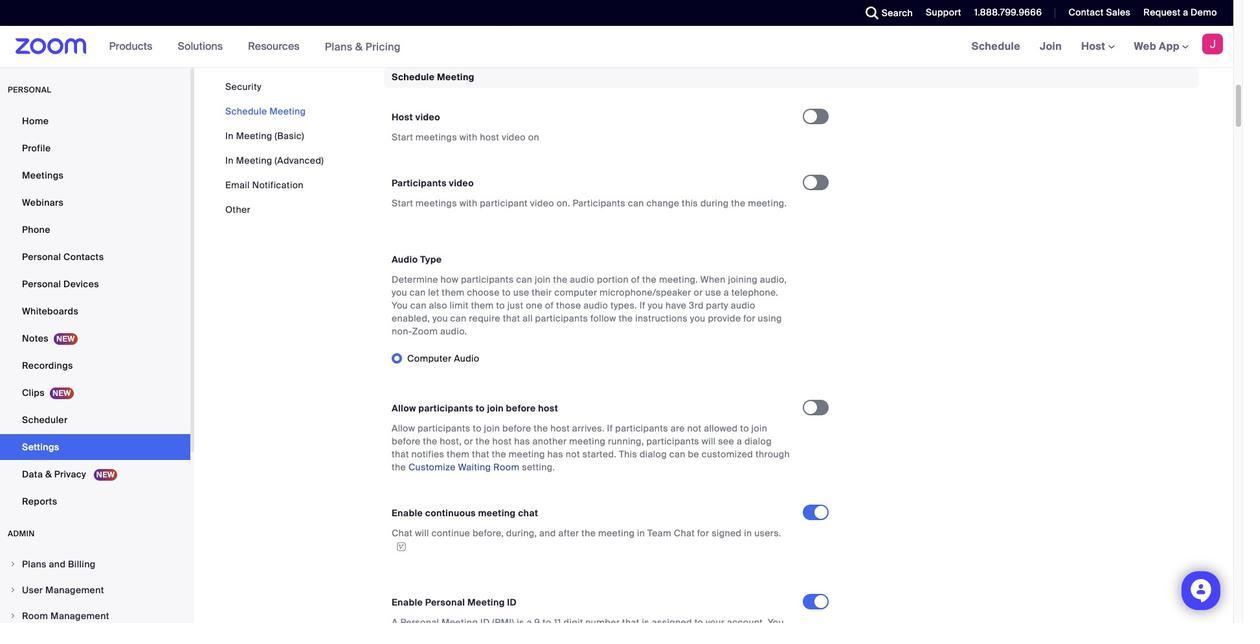 Task type: describe. For each thing, give the bounding box(es) containing it.
you down also
[[433, 313, 448, 324]]

support version for enable continuous meeting chat image
[[395, 543, 408, 552]]

1 vertical spatial schedule
[[392, 71, 435, 83]]

profile picture image
[[1203, 34, 1224, 54]]

continuous
[[425, 508, 476, 519]]

search button
[[856, 0, 917, 26]]

1.888.799.9666 button up join
[[965, 0, 1046, 26]]

home link
[[0, 108, 190, 134]]

party
[[706, 300, 729, 311]]

meeting up before,
[[478, 508, 516, 519]]

during
[[701, 197, 729, 209]]

a inside "allow participants to join before the host arrives. if participants are not allowed to join before the host, or the host has another meeting running, participants will see a dialog that notifies them that the meeting has not started. this dialog can be customized through the"
[[737, 436, 742, 447]]

just
[[508, 300, 524, 311]]

allow participants to join before the host arrives. if participants are not allowed to join before the host, or the host has another meeting running, participants will see a dialog that notifies them that the meeting has not started. this dialog can be customized through the
[[392, 423, 790, 473]]

meeting left id
[[468, 597, 505, 609]]

and inside menu item
[[49, 559, 66, 571]]

join down allow participants to join before host
[[484, 423, 500, 434]]

data & privacy link
[[0, 462, 190, 488]]

user
[[22, 585, 43, 597]]

0 vertical spatial meeting.
[[748, 197, 787, 209]]

participant
[[480, 197, 528, 209]]

joining
[[728, 274, 758, 285]]

2 vertical spatial before
[[392, 436, 421, 447]]

1.888.799.9666 button up schedule link
[[975, 6, 1043, 18]]

product information navigation
[[100, 26, 411, 68]]

portion
[[597, 274, 629, 285]]

audio up computer
[[570, 274, 595, 285]]

meeting. inside determine how participants can join the audio portion of the meeting. when joining audio, you can let them choose to use their computer microphone/speaker or use a telephone. you can also limit them to just one of those audio types. if you have 3rd party audio enabled, you can require that all participants follow the instructions you provide for using non-zoom audio.
[[659, 274, 698, 285]]

them for type
[[471, 300, 494, 311]]

enable for enable continuous meeting chat
[[392, 508, 423, 519]]

arrives.
[[573, 423, 605, 434]]

right image for plans
[[9, 561, 17, 569]]

enabled,
[[392, 313, 430, 324]]

another
[[533, 436, 567, 447]]

email notification link
[[225, 179, 304, 191]]

host for host video
[[392, 111, 413, 123]]

management for room management
[[51, 611, 109, 622]]

meeting up setting.
[[509, 449, 545, 460]]

1 vertical spatial audio
[[454, 353, 480, 364]]

products
[[109, 40, 152, 53]]

plans & pricing
[[325, 40, 401, 53]]

security
[[225, 81, 262, 93]]

learn more link
[[637, 19, 688, 31]]

for inside 'chat will continue before, during, and after the meeting in team chat for signed in users.' application
[[698, 528, 710, 539]]

plans for plans and billing
[[22, 559, 47, 571]]

personal devices link
[[0, 271, 190, 297]]

0 horizontal spatial that
[[392, 449, 409, 460]]

1 in from the left
[[637, 528, 645, 539]]

can down limit
[[451, 313, 467, 324]]

schedule meeting element
[[384, 67, 1200, 624]]

plans and billing menu item
[[0, 553, 190, 577]]

let
[[428, 287, 440, 298]]

web app button
[[1135, 40, 1189, 53]]

host video
[[392, 111, 441, 123]]

enable for enable personal meeting id
[[392, 597, 423, 609]]

you down 3rd
[[690, 313, 706, 324]]

resources
[[248, 40, 300, 53]]

1 use from the left
[[514, 287, 530, 298]]

this
[[619, 449, 638, 460]]

personal for personal contacts
[[22, 251, 61, 263]]

email
[[225, 179, 250, 191]]

how
[[441, 274, 459, 285]]

whiteboards
[[22, 306, 78, 317]]

clips
[[22, 387, 45, 399]]

after
[[559, 528, 579, 539]]

join inside determine how participants can join the audio portion of the meeting. when joining audio, you can let them choose to use their computer microphone/speaker or use a telephone. you can also limit them to just one of those audio types. if you have 3rd party audio enabled, you can require that all participants follow the instructions you provide for using non-zoom audio.
[[535, 274, 551, 285]]

request
[[1144, 6, 1181, 18]]

0 horizontal spatial audio
[[392, 254, 418, 265]]

see
[[719, 436, 735, 447]]

determine how participants can join the audio portion of the meeting. when joining audio, you can let them choose to use their computer microphone/speaker or use a telephone. you can also limit them to just one of those audio types. if you have 3rd party audio enabled, you can require that all participants follow the instructions you provide for using non-zoom audio.
[[392, 274, 787, 337]]

on
[[528, 131, 540, 143]]

meeting inside 'chat will continue before, during, and after the meeting in team chat for signed in users.' application
[[599, 528, 635, 539]]

room management
[[22, 611, 109, 622]]

0 vertical spatial of
[[631, 274, 640, 285]]

enable continuous meeting chat
[[392, 508, 538, 519]]

contacts
[[64, 251, 104, 263]]

0 vertical spatial a
[[1184, 6, 1189, 18]]

web
[[1135, 40, 1157, 53]]

3rd
[[689, 300, 704, 311]]

that inside determine how participants can join the audio portion of the meeting. when joining audio, you can let them choose to use their computer microphone/speaker or use a telephone. you can also limit them to just one of those audio types. if you have 3rd party audio enabled, you can require that all participants follow the instructions you provide for using non-zoom audio.
[[503, 313, 520, 324]]

video left on
[[502, 131, 526, 143]]

through
[[756, 449, 790, 460]]

user management menu item
[[0, 578, 190, 603]]

determine
[[392, 274, 438, 285]]

require
[[469, 313, 501, 324]]

contact sales
[[1069, 6, 1131, 18]]

0 vertical spatial participants
[[392, 177, 447, 189]]

chat will continue before, during, and after the meeting in team chat for signed in users. application
[[392, 527, 792, 553]]

with for host
[[460, 131, 478, 143]]

if inside determine how participants can join the audio portion of the meeting. when joining audio, you can let them choose to use their computer microphone/speaker or use a telephone. you can also limit them to just one of those audio types. if you have 3rd party audio enabled, you can require that all participants follow the instructions you provide for using non-zoom audio.
[[640, 300, 646, 311]]

be
[[688, 449, 700, 460]]

to up the customize waiting room setting.
[[476, 403, 485, 414]]

customized
[[702, 449, 753, 460]]

app
[[1159, 40, 1180, 53]]

will inside "allow participants to join before the host arrives. if participants are not allowed to join before the host, or the host has another meeting running, participants will see a dialog that notifies them that the meeting has not started. this dialog can be customized through the"
[[702, 436, 716, 447]]

in meeting (basic) link
[[225, 130, 304, 142]]

join up the customize waiting room setting.
[[487, 403, 504, 414]]

microphone/speaker
[[600, 287, 692, 298]]

schedule inside meetings navigation
[[972, 40, 1021, 53]]

1.888.799.9666
[[975, 6, 1043, 18]]

host,
[[440, 436, 462, 447]]

this
[[682, 197, 698, 209]]

in for in meeting (basic)
[[225, 130, 234, 142]]

choose
[[467, 287, 500, 298]]

to right allowed
[[741, 423, 749, 434]]

management for user management
[[45, 585, 104, 597]]

join
[[1040, 40, 1062, 53]]

can left the change
[[628, 197, 644, 209]]

personal inside schedule meeting element
[[425, 597, 465, 609]]

id
[[507, 597, 517, 609]]

computer audio
[[407, 353, 480, 364]]

in for in meeting (advanced)
[[225, 155, 234, 166]]

personal contacts link
[[0, 244, 190, 270]]

you up the you
[[392, 287, 407, 298]]

to up just
[[502, 287, 511, 298]]

schedule meeting link
[[225, 106, 306, 117]]

other link
[[225, 204, 251, 216]]

started.
[[583, 449, 617, 460]]

resources button
[[248, 26, 306, 67]]

banner containing products
[[0, 26, 1234, 68]]

meeting down "arrives."
[[569, 436, 606, 447]]

room inside schedule meeting element
[[494, 462, 520, 473]]

join link
[[1031, 26, 1072, 67]]

& for privacy
[[45, 469, 52, 481]]

home
[[22, 115, 49, 127]]

admin
[[8, 529, 35, 540]]

0 vertical spatial has
[[514, 436, 530, 447]]

more
[[665, 19, 688, 31]]

or inside determine how participants can join the audio portion of the meeting. when joining audio, you can let them choose to use their computer microphone/speaker or use a telephone. you can also limit them to just one of those audio types. if you have 3rd party audio enabled, you can require that all participants follow the instructions you provide for using non-zoom audio.
[[694, 287, 703, 298]]

1 horizontal spatial participants
[[573, 197, 626, 209]]

2 vertical spatial schedule
[[225, 106, 267, 117]]

all
[[523, 313, 533, 324]]

meetings
[[22, 170, 64, 181]]

profile link
[[0, 135, 190, 161]]

phone link
[[0, 217, 190, 243]]

team
[[648, 528, 672, 539]]

before,
[[473, 528, 504, 539]]

plans for plans & pricing
[[325, 40, 353, 53]]

user management
[[22, 585, 104, 597]]

continue
[[432, 528, 470, 539]]

to left just
[[496, 300, 505, 311]]

schedule meeting inside menu bar
[[225, 106, 306, 117]]

start meetings with host video on
[[392, 131, 540, 143]]

whiteboards link
[[0, 299, 190, 325]]

allow participants to join before host
[[392, 403, 558, 414]]

telephone.
[[732, 287, 779, 298]]

recordings link
[[0, 353, 190, 379]]

those
[[556, 300, 581, 311]]

audio.
[[440, 326, 467, 337]]

setting.
[[522, 462, 555, 473]]

in meeting (advanced)
[[225, 155, 324, 166]]

the inside application
[[582, 528, 596, 539]]

instructions
[[636, 313, 688, 324]]

meetings for participants
[[416, 197, 457, 209]]



Task type: locate. For each thing, give the bounding box(es) containing it.
schedule meeting up the host video
[[392, 71, 475, 83]]

1 vertical spatial in
[[225, 155, 234, 166]]

will
[[702, 436, 716, 447], [415, 528, 429, 539]]

dialog right the this
[[640, 449, 667, 460]]

0 vertical spatial not
[[688, 423, 702, 434]]

1 horizontal spatial schedule
[[392, 71, 435, 83]]

1 horizontal spatial room
[[494, 462, 520, 473]]

host inside meetings navigation
[[1082, 40, 1109, 53]]

when
[[701, 274, 726, 285]]

during,
[[506, 528, 537, 539]]

1 vertical spatial not
[[566, 449, 580, 460]]

privacy
[[54, 469, 86, 481]]

(basic)
[[275, 130, 304, 142]]

meetings navigation
[[962, 26, 1234, 68]]

reports link
[[0, 489, 190, 515]]

join
[[535, 274, 551, 285], [487, 403, 504, 414], [484, 423, 500, 434], [752, 423, 768, 434]]

0 vertical spatial personal
[[22, 251, 61, 263]]

right image
[[9, 613, 17, 621]]

banner
[[0, 26, 1234, 68]]

1 vertical spatial or
[[464, 436, 473, 447]]

1 vertical spatial dialog
[[640, 449, 667, 460]]

meetings
[[416, 131, 457, 143], [416, 197, 457, 209]]

devices
[[64, 279, 99, 290]]

them up customize waiting room link
[[447, 449, 470, 460]]

in meeting (basic)
[[225, 130, 304, 142]]

management down user management menu item
[[51, 611, 109, 622]]

notes
[[22, 333, 49, 345]]

them for participants
[[447, 449, 470, 460]]

can up enabled,
[[410, 300, 427, 311]]

1 vertical spatial allow
[[392, 423, 415, 434]]

2 in from the left
[[744, 528, 752, 539]]

2 horizontal spatial a
[[1184, 6, 1189, 18]]

sales
[[1107, 6, 1131, 18]]

2 vertical spatial personal
[[425, 597, 465, 609]]

menu bar
[[225, 80, 324, 216]]

them inside "allow participants to join before the host arrives. if participants are not allowed to join before the host, or the host has another meeting running, participants will see a dialog that notifies them that the meeting has not started. this dialog can be customized through the"
[[447, 449, 470, 460]]

0 vertical spatial for
[[744, 313, 756, 324]]

1 horizontal spatial meeting.
[[748, 197, 787, 209]]

room right waiting
[[494, 462, 520, 473]]

1 vertical spatial with
[[460, 197, 478, 209]]

audio down 'telephone.'
[[731, 300, 756, 311]]

use up just
[[514, 287, 530, 298]]

0 vertical spatial start
[[392, 131, 413, 143]]

management down billing
[[45, 585, 104, 597]]

not
[[688, 423, 702, 434], [566, 449, 580, 460]]

join up the through
[[752, 423, 768, 434]]

meeting up the host video
[[437, 71, 475, 83]]

notification
[[252, 179, 304, 191]]

management inside menu item
[[51, 611, 109, 622]]

1 horizontal spatial dialog
[[745, 436, 772, 447]]

allow for allow participants to join before the host arrives. if participants are not allowed to join before the host, or the host has another meeting running, participants will see a dialog that notifies them that the meeting has not started. this dialog can be customized through the
[[392, 423, 415, 434]]

0 horizontal spatial plans
[[22, 559, 47, 571]]

and left billing
[[49, 559, 66, 571]]

2 use from the left
[[706, 287, 722, 298]]

start meetings with participant video on. participants can change this during the meeting.
[[392, 197, 787, 209]]

in left users.
[[744, 528, 752, 539]]

room management menu item
[[0, 604, 190, 624]]

with left 'participant'
[[460, 197, 478, 209]]

before for the
[[503, 423, 532, 434]]

1 vertical spatial right image
[[9, 587, 17, 595]]

schedule down security
[[225, 106, 267, 117]]

chat up support version for enable continuous meeting chat icon
[[392, 528, 413, 539]]

right image inside plans and billing menu item
[[9, 561, 17, 569]]

right image down "admin"
[[9, 561, 17, 569]]

has down another
[[548, 449, 564, 460]]

not right are
[[688, 423, 702, 434]]

1 vertical spatial them
[[471, 300, 494, 311]]

0 vertical spatial in
[[225, 130, 234, 142]]

0 horizontal spatial has
[[514, 436, 530, 447]]

meeting. right during
[[748, 197, 787, 209]]

plans left pricing
[[325, 40, 353, 53]]

0 vertical spatial with
[[460, 131, 478, 143]]

1 horizontal spatial will
[[702, 436, 716, 447]]

1 vertical spatial if
[[607, 423, 613, 434]]

will left the 'continue'
[[415, 528, 429, 539]]

in meeting (advanced) link
[[225, 155, 324, 166]]

for left signed
[[698, 528, 710, 539]]

1 in from the top
[[225, 130, 234, 142]]

1 vertical spatial enable
[[392, 597, 423, 609]]

to down allow participants to join before host
[[473, 423, 482, 434]]

a up party in the top right of the page
[[724, 287, 729, 298]]

0 vertical spatial dialog
[[745, 436, 772, 447]]

(advanced)
[[275, 155, 324, 166]]

if
[[640, 300, 646, 311], [607, 423, 613, 434]]

with for participant
[[460, 197, 478, 209]]

& left pricing
[[355, 40, 363, 53]]

2 start from the top
[[392, 197, 413, 209]]

0 vertical spatial schedule meeting
[[392, 71, 475, 83]]

or inside "allow participants to join before the host arrives. if participants are not allowed to join before the host, or the host has another meeting running, participants will see a dialog that notifies them that the meeting has not started. this dialog can be customized through the"
[[464, 436, 473, 447]]

a
[[1184, 6, 1189, 18], [724, 287, 729, 298], [737, 436, 742, 447]]

scheduler
[[22, 415, 68, 426]]

security link
[[225, 81, 262, 93]]

plans inside menu item
[[22, 559, 47, 571]]

non-
[[392, 326, 412, 337]]

0 horizontal spatial schedule
[[225, 106, 267, 117]]

1 vertical spatial before
[[503, 423, 532, 434]]

1 vertical spatial &
[[45, 469, 52, 481]]

1 vertical spatial will
[[415, 528, 429, 539]]

meeting up (basic)
[[270, 106, 306, 117]]

start for start meetings with participant video on. participants can change this during the meeting.
[[392, 197, 413, 209]]

start for start meetings with host video on
[[392, 131, 413, 143]]

you up 'instructions'
[[648, 300, 664, 311]]

0 vertical spatial audio
[[392, 254, 418, 265]]

meeting
[[437, 71, 475, 83], [270, 106, 306, 117], [236, 130, 272, 142], [236, 155, 272, 166], [468, 597, 505, 609]]

2 with from the top
[[460, 197, 478, 209]]

1 horizontal spatial plans
[[325, 40, 353, 53]]

2 horizontal spatial schedule
[[972, 40, 1021, 53]]

schedule down 1.888.799.9666
[[972, 40, 1021, 53]]

before for host
[[506, 403, 536, 414]]

data
[[22, 469, 43, 481]]

for inside determine how participants can join the audio portion of the meeting. when joining audio, you can let them choose to use their computer microphone/speaker or use a telephone. you can also limit them to just one of those audio types. if you have 3rd party audio enabled, you can require that all participants follow the instructions you provide for using non-zoom audio.
[[744, 313, 756, 324]]

&
[[355, 40, 363, 53], [45, 469, 52, 481]]

personal for personal devices
[[22, 279, 61, 290]]

1 horizontal spatial schedule meeting
[[392, 71, 475, 83]]

audio up follow
[[584, 300, 608, 311]]

1 horizontal spatial that
[[472, 449, 490, 460]]

plans inside product information navigation
[[325, 40, 353, 53]]

1 vertical spatial schedule meeting
[[225, 106, 306, 117]]

allow for allow participants to join before host
[[392, 403, 416, 414]]

0 horizontal spatial host
[[392, 111, 413, 123]]

if up the running, at the bottom
[[607, 423, 613, 434]]

customize waiting room link
[[409, 462, 520, 473]]

clips link
[[0, 380, 190, 406]]

settings
[[22, 442, 59, 453]]

of up microphone/speaker
[[631, 274, 640, 285]]

1 vertical spatial start
[[392, 197, 413, 209]]

1 vertical spatial of
[[545, 300, 554, 311]]

meeting left team
[[599, 528, 635, 539]]

before up another
[[506, 403, 536, 414]]

0 horizontal spatial and
[[49, 559, 66, 571]]

0 vertical spatial right image
[[9, 561, 17, 569]]

0 vertical spatial management
[[45, 585, 104, 597]]

schedule up the host video
[[392, 71, 435, 83]]

1 enable from the top
[[392, 508, 423, 519]]

1 vertical spatial meetings
[[416, 197, 457, 209]]

billing
[[68, 559, 96, 571]]

allow inside "allow participants to join before the host arrives. if participants are not allowed to join before the host, or the host has another meeting running, participants will see a dialog that notifies them that the meeting has not started. this dialog can be customized through the"
[[392, 423, 415, 434]]

2 right image from the top
[[9, 587, 17, 595]]

1 start from the top
[[392, 131, 413, 143]]

2 allow from the top
[[392, 423, 415, 434]]

1 vertical spatial room
[[22, 611, 48, 622]]

or up 3rd
[[694, 287, 703, 298]]

in
[[637, 528, 645, 539], [744, 528, 752, 539]]

0 horizontal spatial participants
[[392, 177, 447, 189]]

0 horizontal spatial room
[[22, 611, 48, 622]]

notifies
[[412, 449, 445, 460]]

0 vertical spatial before
[[506, 403, 536, 414]]

in up "email"
[[225, 155, 234, 166]]

meeting for schedule meeting "link"
[[270, 106, 306, 117]]

start down the host video
[[392, 131, 413, 143]]

chat
[[392, 528, 413, 539], [674, 528, 695, 539]]

right image inside user management menu item
[[9, 587, 17, 595]]

on.
[[557, 197, 571, 209]]

2 meetings from the top
[[416, 197, 457, 209]]

host
[[1082, 40, 1109, 53], [392, 111, 413, 123]]

webinars link
[[0, 190, 190, 216]]

room
[[494, 462, 520, 473], [22, 611, 48, 622]]

before up setting.
[[503, 423, 532, 434]]

a right see
[[737, 436, 742, 447]]

0 horizontal spatial of
[[545, 300, 554, 311]]

room right right image
[[22, 611, 48, 622]]

will left see
[[702, 436, 716, 447]]

& inside product information navigation
[[355, 40, 363, 53]]

for left using at the bottom right of page
[[744, 313, 756, 324]]

personal
[[22, 251, 61, 263], [22, 279, 61, 290], [425, 597, 465, 609]]

0 horizontal spatial dialog
[[640, 449, 667, 460]]

room inside menu item
[[22, 611, 48, 622]]

1 with from the top
[[460, 131, 478, 143]]

host inside schedule meeting element
[[392, 111, 413, 123]]

chat will continue before, during, and after the meeting in team chat for signed in users.
[[392, 528, 782, 539]]

phone
[[22, 224, 50, 236]]

in down schedule meeting "link"
[[225, 130, 234, 142]]

video down "start meetings with host video on"
[[449, 177, 474, 189]]

0 horizontal spatial in
[[637, 528, 645, 539]]

will inside 'chat will continue before, during, and after the meeting in team chat for signed in users.' application
[[415, 528, 429, 539]]

video up "start meetings with host video on"
[[416, 111, 441, 123]]

0 horizontal spatial &
[[45, 469, 52, 481]]

0 vertical spatial will
[[702, 436, 716, 447]]

meetings down participants video
[[416, 197, 457, 209]]

meetings link
[[0, 163, 190, 188]]

request a demo
[[1144, 6, 1218, 18]]

for
[[744, 313, 756, 324], [698, 528, 710, 539]]

1 vertical spatial has
[[548, 449, 564, 460]]

not left started.
[[566, 449, 580, 460]]

solutions
[[178, 40, 223, 53]]

them down how
[[442, 287, 465, 298]]

that down just
[[503, 313, 520, 324]]

& right the data
[[45, 469, 52, 481]]

1 horizontal spatial chat
[[674, 528, 695, 539]]

0 vertical spatial room
[[494, 462, 520, 473]]

webinars
[[22, 197, 64, 209]]

one
[[526, 300, 543, 311]]

1 vertical spatial plans
[[22, 559, 47, 571]]

2 vertical spatial them
[[447, 449, 470, 460]]

can left be
[[670, 449, 686, 460]]

dialog
[[745, 436, 772, 447], [640, 449, 667, 460]]

meeting. up have
[[659, 274, 698, 285]]

follow
[[591, 313, 616, 324]]

of down their
[[545, 300, 554, 311]]

use down when
[[706, 287, 722, 298]]

0 horizontal spatial for
[[698, 528, 710, 539]]

that up the customize waiting room setting.
[[472, 449, 490, 460]]

web app
[[1135, 40, 1180, 53]]

zoom logo image
[[16, 38, 87, 54]]

2 in from the top
[[225, 155, 234, 166]]

0 horizontal spatial chat
[[392, 528, 413, 539]]

1 meetings from the top
[[416, 131, 457, 143]]

a inside determine how participants can join the audio portion of the meeting. when joining audio, you can let them choose to use their computer microphone/speaker or use a telephone. you can also limit them to just one of those audio types. if you have 3rd party audio enabled, you can require that all participants follow the instructions you provide for using non-zoom audio.
[[724, 287, 729, 298]]

2 chat from the left
[[674, 528, 695, 539]]

0 vertical spatial if
[[640, 300, 646, 311]]

signed
[[712, 528, 742, 539]]

chat
[[518, 508, 538, 519]]

management inside menu item
[[45, 585, 104, 597]]

participants
[[392, 177, 447, 189], [573, 197, 626, 209]]

0 vertical spatial enable
[[392, 508, 423, 519]]

0 horizontal spatial a
[[724, 287, 729, 298]]

audio up determine
[[392, 254, 418, 265]]

limit
[[450, 300, 469, 311]]

1 horizontal spatial has
[[548, 449, 564, 460]]

search
[[882, 7, 913, 19]]

1 horizontal spatial if
[[640, 300, 646, 311]]

of
[[631, 274, 640, 285], [545, 300, 554, 311]]

2 horizontal spatial that
[[503, 313, 520, 324]]

1 vertical spatial and
[[49, 559, 66, 571]]

zoom
[[412, 326, 438, 337]]

1 chat from the left
[[392, 528, 413, 539]]

start down participants video
[[392, 197, 413, 209]]

right image for user
[[9, 587, 17, 595]]

using
[[758, 313, 782, 324]]

0 vertical spatial &
[[355, 40, 363, 53]]

dialog up the through
[[745, 436, 772, 447]]

1 horizontal spatial use
[[706, 287, 722, 298]]

can down determine
[[410, 287, 426, 298]]

1 horizontal spatial a
[[737, 436, 742, 447]]

1 vertical spatial host
[[392, 111, 413, 123]]

a left demo
[[1184, 6, 1189, 18]]

or
[[694, 287, 703, 298], [464, 436, 473, 447]]

1 vertical spatial a
[[724, 287, 729, 298]]

video left on.
[[530, 197, 554, 209]]

schedule meeting
[[392, 71, 475, 83], [225, 106, 306, 117]]

or right host,
[[464, 436, 473, 447]]

meeting down schedule meeting "link"
[[236, 130, 272, 142]]

solutions button
[[178, 26, 229, 67]]

settings link
[[0, 435, 190, 461]]

contact sales link
[[1059, 0, 1134, 26], [1069, 6, 1131, 18]]

enable down support version for enable continuous meeting chat icon
[[392, 597, 423, 609]]

can inside "allow participants to join before the host arrives. if participants are not allowed to join before the host, or the host has another meeting running, participants will see a dialog that notifies them that the meeting has not started. this dialog can be customized through the"
[[670, 449, 686, 460]]

if down microphone/speaker
[[640, 300, 646, 311]]

0 horizontal spatial will
[[415, 528, 429, 539]]

& for pricing
[[355, 40, 363, 53]]

1 horizontal spatial and
[[540, 528, 556, 539]]

1 horizontal spatial in
[[744, 528, 752, 539]]

join up their
[[535, 274, 551, 285]]

0 vertical spatial schedule
[[972, 40, 1021, 53]]

admin menu menu
[[0, 553, 190, 624]]

0 horizontal spatial if
[[607, 423, 613, 434]]

1 horizontal spatial for
[[744, 313, 756, 324]]

meetings for host
[[416, 131, 457, 143]]

0 horizontal spatial or
[[464, 436, 473, 447]]

reports
[[22, 496, 57, 508]]

enable up support version for enable continuous meeting chat icon
[[392, 508, 423, 519]]

can up their
[[516, 274, 533, 285]]

1 right image from the top
[[9, 561, 17, 569]]

personal menu menu
[[0, 108, 190, 516]]

audio
[[570, 274, 595, 285], [584, 300, 608, 311], [731, 300, 756, 311]]

has left another
[[514, 436, 530, 447]]

meeting up email notification link
[[236, 155, 272, 166]]

meetings down the host video
[[416, 131, 457, 143]]

provide
[[708, 313, 741, 324]]

you
[[392, 287, 407, 298], [648, 300, 664, 311], [433, 313, 448, 324], [690, 313, 706, 324]]

1 vertical spatial personal
[[22, 279, 61, 290]]

if inside "allow participants to join before the host arrives. if participants are not allowed to join before the host, or the host has another meeting running, participants will see a dialog that notifies them that the meeting has not started. this dialog can be customized through the"
[[607, 423, 613, 434]]

customize waiting room setting.
[[409, 462, 555, 473]]

0 vertical spatial host
[[1082, 40, 1109, 53]]

host for host
[[1082, 40, 1109, 53]]

audio down audio.
[[454, 353, 480, 364]]

1 vertical spatial for
[[698, 528, 710, 539]]

0 vertical spatial them
[[442, 287, 465, 298]]

with up participants video
[[460, 131, 478, 143]]

allowed
[[704, 423, 738, 434]]

0 horizontal spatial not
[[566, 449, 580, 460]]

schedule meeting up in meeting (basic)
[[225, 106, 306, 117]]

plans up user
[[22, 559, 47, 571]]

before up notifies
[[392, 436, 421, 447]]

right image left user
[[9, 587, 17, 595]]

meeting for in meeting (advanced) link
[[236, 155, 272, 166]]

them down choose
[[471, 300, 494, 311]]

right image
[[9, 561, 17, 569], [9, 587, 17, 595]]

1 vertical spatial meeting.
[[659, 274, 698, 285]]

meeting for in meeting (basic) "link"
[[236, 130, 272, 142]]

1 allow from the top
[[392, 403, 416, 414]]

0 vertical spatial or
[[694, 287, 703, 298]]

0 vertical spatial allow
[[392, 403, 416, 414]]

1 horizontal spatial of
[[631, 274, 640, 285]]

that left notifies
[[392, 449, 409, 460]]

plans and billing
[[22, 559, 96, 571]]

0 vertical spatial meetings
[[416, 131, 457, 143]]

support
[[926, 6, 962, 18]]

and
[[540, 528, 556, 539], [49, 559, 66, 571]]

and inside application
[[540, 528, 556, 539]]

2 enable from the top
[[392, 597, 423, 609]]

and left after
[[540, 528, 556, 539]]

learn
[[637, 19, 662, 31]]

learn more
[[637, 19, 688, 31]]

& inside the personal menu menu
[[45, 469, 52, 481]]

menu bar containing security
[[225, 80, 324, 216]]

in left team
[[637, 528, 645, 539]]

types.
[[611, 300, 637, 311]]



Task type: vqa. For each thing, say whether or not it's contained in the screenshot.
"&" inside Data & Privacy Link
yes



